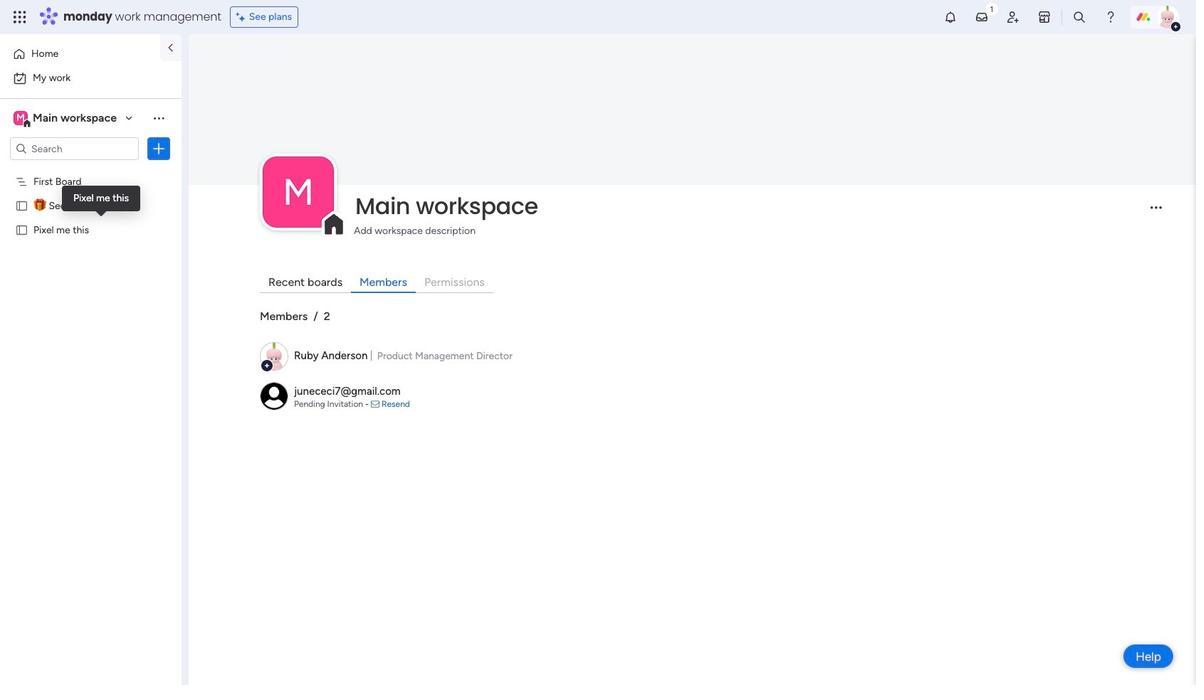 Task type: describe. For each thing, give the bounding box(es) containing it.
1 vertical spatial option
[[9, 67, 173, 90]]

search everything image
[[1072, 10, 1086, 24]]

1 public board image from the top
[[15, 199, 28, 212]]

1 image
[[985, 1, 998, 17]]

0 vertical spatial option
[[9, 43, 152, 66]]

workspace image
[[263, 157, 334, 228]]

monday marketplace image
[[1037, 10, 1052, 24]]

2 vertical spatial option
[[0, 168, 182, 171]]

ruby anderson image
[[1156, 6, 1179, 28]]

workspace options image
[[152, 111, 166, 125]]

v2 ellipsis image
[[1151, 207, 1162, 219]]

see plans image
[[236, 9, 249, 25]]

workspace image
[[14, 110, 28, 126]]

options image
[[152, 142, 166, 156]]



Task type: locate. For each thing, give the bounding box(es) containing it.
select product image
[[13, 10, 27, 24]]

0 vertical spatial public board image
[[15, 199, 28, 212]]

update feed image
[[975, 10, 989, 24]]

workspace selection element
[[14, 110, 119, 128]]

1 vertical spatial public board image
[[15, 223, 28, 236]]

Search in workspace field
[[30, 141, 119, 157]]

notifications image
[[943, 10, 958, 24]]

help image
[[1104, 10, 1118, 24]]

None field
[[352, 191, 1138, 221]]

list box
[[0, 166, 182, 434]]

2 public board image from the top
[[15, 223, 28, 236]]

invite members image
[[1006, 10, 1020, 24]]

public board image
[[15, 199, 28, 212], [15, 223, 28, 236]]

envelope o image
[[371, 400, 379, 409]]

option
[[9, 43, 152, 66], [9, 67, 173, 90], [0, 168, 182, 171]]



Task type: vqa. For each thing, say whether or not it's contained in the screenshot.
'Apps' IMAGE
no



